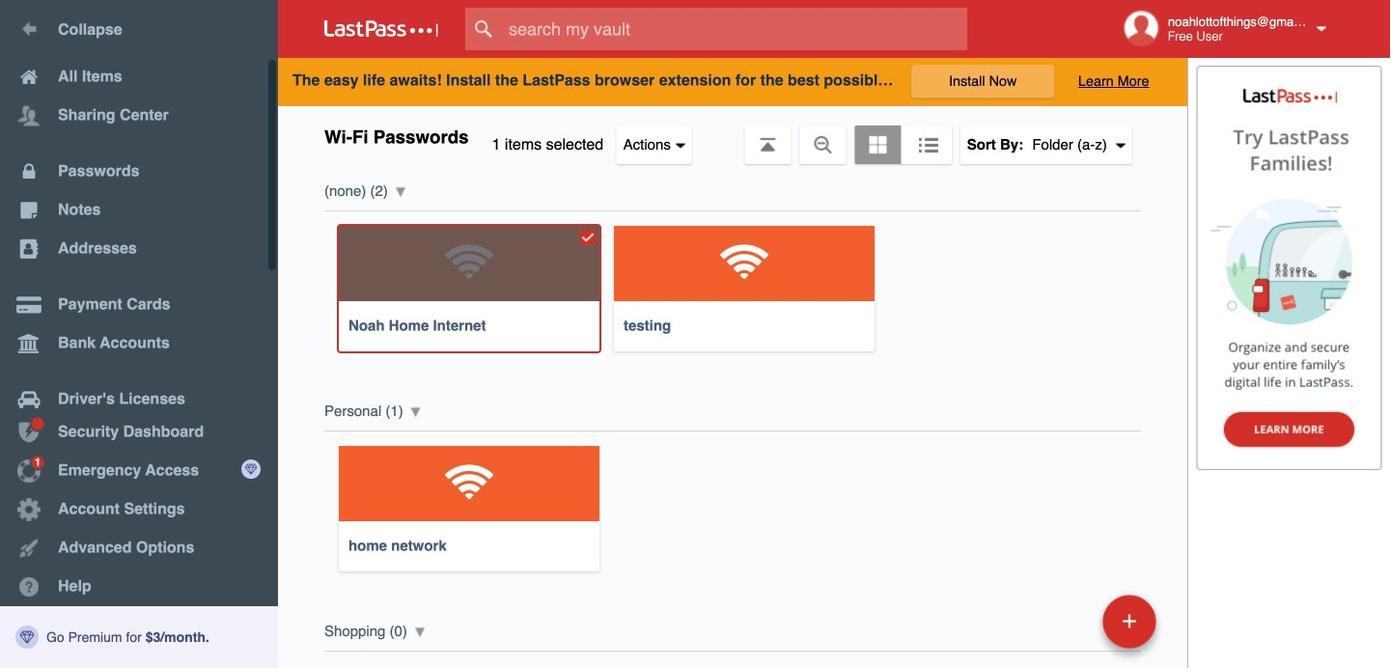 Task type: vqa. For each thing, say whether or not it's contained in the screenshot.
Clear Search icon
no



Task type: describe. For each thing, give the bounding box(es) containing it.
search my vault text field
[[465, 8, 1005, 50]]



Task type: locate. For each thing, give the bounding box(es) containing it.
new item element
[[970, 594, 1163, 649]]

vault options navigation
[[278, 106, 1187, 164]]

Search search field
[[465, 8, 1005, 50]]

main navigation navigation
[[0, 0, 278, 668]]

lastpass image
[[324, 20, 438, 38]]

new item navigation
[[970, 589, 1168, 668]]



